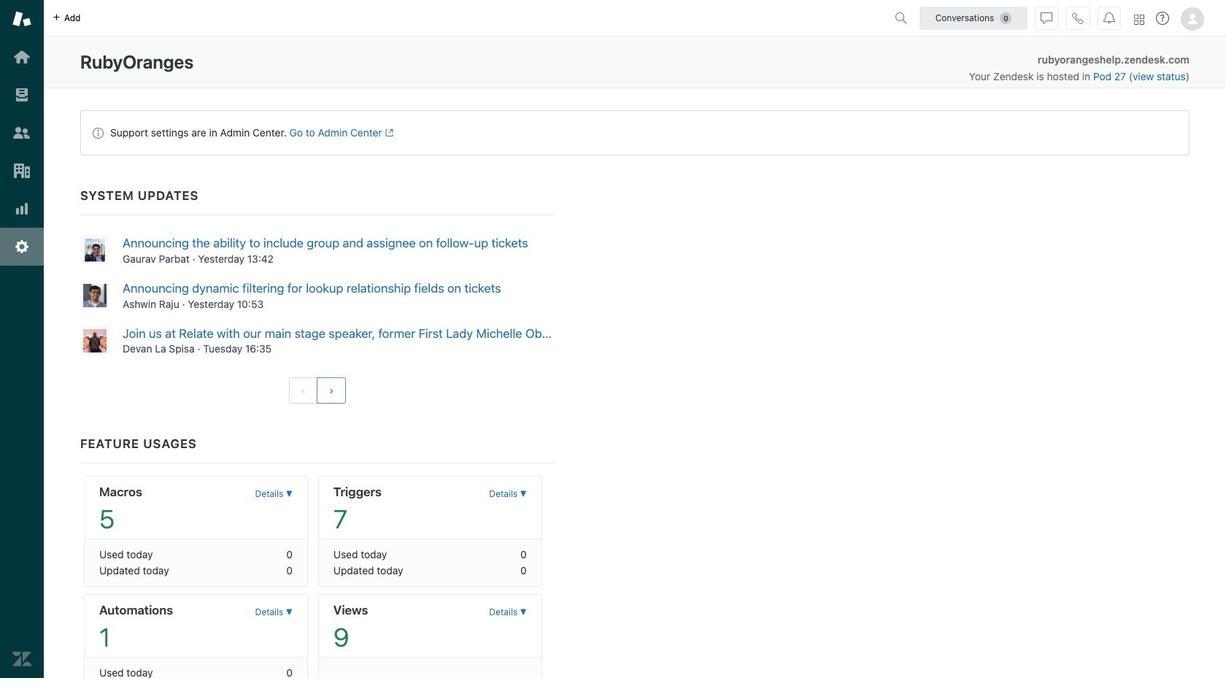 Task type: describe. For each thing, give the bounding box(es) containing it.
button displays agent's chat status as invisible. image
[[1041, 12, 1053, 24]]

get help image
[[1157, 12, 1170, 25]]

customers image
[[12, 123, 31, 142]]

notifications image
[[1104, 12, 1116, 24]]

zendesk products image
[[1135, 14, 1145, 24]]



Task type: locate. For each thing, give the bounding box(es) containing it.
zendesk image
[[12, 650, 31, 669]]

get started image
[[12, 47, 31, 66]]

organizations image
[[12, 161, 31, 180]]

zendesk support image
[[12, 9, 31, 28]]

reporting image
[[12, 199, 31, 218]]

views image
[[12, 85, 31, 104]]

(opens in a new tab) image
[[382, 129, 394, 137]]

status
[[80, 110, 1190, 156]]

main element
[[0, 0, 44, 678]]

admin image
[[12, 237, 31, 256]]



Task type: vqa. For each thing, say whether or not it's contained in the screenshot.
menu item
no



